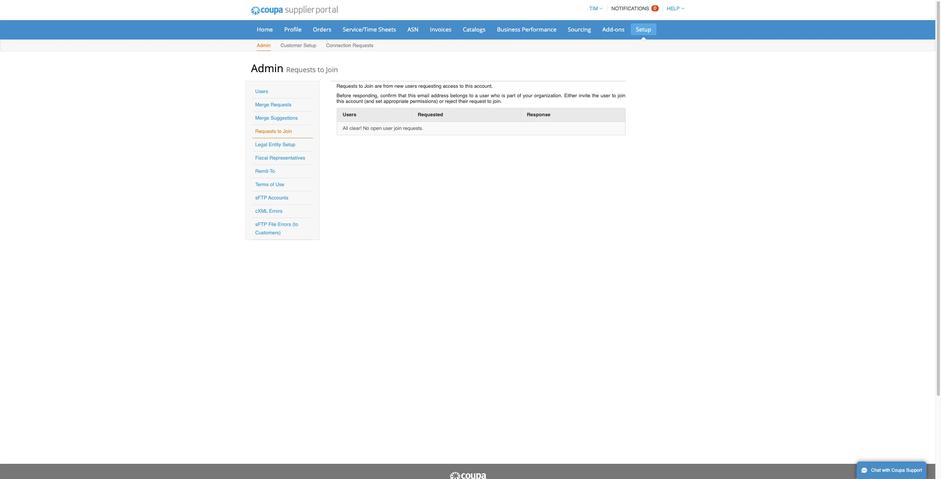 Task type: vqa. For each thing, say whether or not it's contained in the screenshot.
Year Established
no



Task type: locate. For each thing, give the bounding box(es) containing it.
terms of use link
[[255, 182, 285, 188]]

user right open
[[383, 125, 393, 131]]

admin requests to join
[[251, 61, 338, 75]]

support
[[907, 468, 923, 474]]

use
[[276, 182, 285, 188]]

customers)
[[255, 230, 281, 236]]

0 horizontal spatial coupa supplier portal image
[[246, 1, 344, 20]]

1 sftp from the top
[[255, 195, 267, 201]]

user right the
[[601, 93, 611, 99]]

join right the
[[618, 93, 626, 99]]

business performance
[[497, 25, 557, 33]]

setup link
[[631, 24, 657, 35]]

0 vertical spatial merge
[[255, 102, 269, 108]]

1 horizontal spatial join
[[618, 93, 626, 99]]

of
[[517, 93, 522, 99], [270, 182, 274, 188]]

merge down users link
[[255, 102, 269, 108]]

add-ons
[[603, 25, 625, 33]]

requests inside admin requests to join
[[286, 65, 316, 74]]

email
[[418, 93, 430, 99]]

setup
[[636, 25, 652, 33], [304, 43, 317, 48], [283, 142, 296, 148]]

merge suggestions link
[[255, 115, 298, 121]]

sftp up cxml
[[255, 195, 267, 201]]

setup up representatives
[[283, 142, 296, 148]]

this left account
[[337, 99, 345, 104]]

requests down service/time
[[353, 43, 374, 48]]

0 horizontal spatial of
[[270, 182, 274, 188]]

invite
[[579, 93, 591, 99]]

1 vertical spatial merge
[[255, 115, 269, 121]]

0 vertical spatial admin
[[257, 43, 271, 48]]

confirm
[[381, 93, 397, 99]]

user
[[480, 93, 490, 99], [601, 93, 611, 99], [383, 125, 393, 131]]

1 horizontal spatial setup
[[304, 43, 317, 48]]

join for requests to join
[[283, 129, 292, 134]]

chat with coupa support button
[[857, 462, 927, 480]]

sftp up "customers)"
[[255, 222, 267, 227]]

requests down customer setup link
[[286, 65, 316, 74]]

1 vertical spatial errors
[[278, 222, 291, 227]]

merge for merge requests
[[255, 102, 269, 108]]

ons
[[615, 25, 625, 33]]

connection requests
[[326, 43, 374, 48]]

join inside requests to join are from new users requesting access to this account. before responding, confirm that this email address belongs to a user who is part of your organization. either invite the user to join this account (and set appropriate permissions) or reject their request to join.
[[365, 83, 374, 89]]

belongs
[[451, 93, 468, 99]]

2 merge from the top
[[255, 115, 269, 121]]

all clear! no open user join requests.
[[343, 125, 424, 131]]

terms of use
[[255, 182, 285, 188]]

setup down notifications 0
[[636, 25, 652, 33]]

admin down admin "link"
[[251, 61, 284, 75]]

1 vertical spatial join
[[365, 83, 374, 89]]

0 horizontal spatial join
[[283, 129, 292, 134]]

merge
[[255, 102, 269, 108], [255, 115, 269, 121]]

setup right customer
[[304, 43, 317, 48]]

2 horizontal spatial this
[[465, 83, 473, 89]]

legal entity setup
[[255, 142, 296, 148]]

2 vertical spatial setup
[[283, 142, 296, 148]]

0 vertical spatial of
[[517, 93, 522, 99]]

admin link
[[257, 41, 271, 51]]

requests up suggestions
[[271, 102, 292, 108]]

join inside requests to join are from new users requesting access to this account. before responding, confirm that this email address belongs to a user who is part of your organization. either invite the user to join this account (and set appropriate permissions) or reject their request to join.
[[618, 93, 626, 99]]

fiscal
[[255, 155, 268, 161]]

admin inside "link"
[[257, 43, 271, 48]]

chat with coupa support
[[872, 468, 923, 474]]

2 vertical spatial join
[[283, 129, 292, 134]]

before
[[337, 93, 351, 99]]

account
[[346, 99, 363, 104]]

remit-to
[[255, 168, 275, 174]]

1 vertical spatial admin
[[251, 61, 284, 75]]

join left requests. at the left top of page
[[394, 125, 402, 131]]

user right a
[[480, 93, 490, 99]]

all
[[343, 125, 348, 131]]

0 vertical spatial coupa supplier portal image
[[246, 1, 344, 20]]

help
[[667, 6, 680, 11]]

home
[[257, 25, 273, 33]]

of right part
[[517, 93, 522, 99]]

merge down merge requests link
[[255, 115, 269, 121]]

responding,
[[353, 93, 379, 99]]

service/time
[[343, 25, 377, 33]]

sftp for sftp accounts
[[255, 195, 267, 201]]

accounts
[[268, 195, 289, 201]]

(to
[[293, 222, 298, 227]]

address
[[431, 93, 449, 99]]

1 horizontal spatial of
[[517, 93, 522, 99]]

sftp inside sftp file errors (to customers)
[[255, 222, 267, 227]]

this down 'users'
[[408, 93, 416, 99]]

users down account
[[343, 112, 357, 118]]

requests to join are from new users requesting access to this account. before responding, confirm that this email address belongs to a user who is part of your organization. either invite the user to join this account (and set appropriate permissions) or reject their request to join.
[[337, 83, 626, 104]]

is
[[502, 93, 506, 99]]

0 vertical spatial sftp
[[255, 195, 267, 201]]

remit-
[[255, 168, 270, 174]]

errors down accounts
[[269, 208, 283, 214]]

admin down home
[[257, 43, 271, 48]]

catalogs
[[463, 25, 486, 33]]

0 vertical spatial setup
[[636, 25, 652, 33]]

notifications
[[612, 6, 650, 11]]

0 vertical spatial join
[[326, 65, 338, 74]]

who
[[491, 93, 500, 99]]

requested
[[418, 112, 443, 118]]

organization.
[[535, 93, 563, 99]]

requests
[[353, 43, 374, 48], [286, 65, 316, 74], [337, 83, 358, 89], [271, 102, 292, 108], [255, 129, 276, 134]]

join down suggestions
[[283, 129, 292, 134]]

no
[[363, 125, 370, 131]]

merge suggestions
[[255, 115, 298, 121]]

coupa
[[892, 468, 906, 474]]

1 horizontal spatial join
[[326, 65, 338, 74]]

chat
[[872, 468, 882, 474]]

are
[[375, 83, 382, 89]]

customer setup
[[281, 43, 317, 48]]

1 vertical spatial sftp
[[255, 222, 267, 227]]

appropriate
[[384, 99, 409, 104]]

from
[[384, 83, 393, 89]]

2 horizontal spatial setup
[[636, 25, 652, 33]]

1 vertical spatial setup
[[304, 43, 317, 48]]

sftp file errors (to customers) link
[[255, 222, 298, 236]]

2 sftp from the top
[[255, 222, 267, 227]]

navigation
[[586, 1, 685, 16]]

errors left "(to"
[[278, 222, 291, 227]]

2 horizontal spatial join
[[365, 83, 374, 89]]

legal entity setup link
[[255, 142, 296, 148]]

errors
[[269, 208, 283, 214], [278, 222, 291, 227]]

1 merge from the top
[[255, 102, 269, 108]]

coupa supplier portal image
[[246, 1, 344, 20], [449, 472, 487, 480]]

set
[[376, 99, 382, 104]]

0 horizontal spatial users
[[255, 89, 268, 94]]

1 horizontal spatial this
[[408, 93, 416, 99]]

1 horizontal spatial users
[[343, 112, 357, 118]]

response
[[527, 112, 551, 118]]

(and
[[365, 99, 374, 104]]

join down connection
[[326, 65, 338, 74]]

requests for connection
[[353, 43, 374, 48]]

users up merge requests
[[255, 89, 268, 94]]

requests up before
[[337, 83, 358, 89]]

join left are on the left of the page
[[365, 83, 374, 89]]

new
[[395, 83, 404, 89]]

0 vertical spatial join
[[618, 93, 626, 99]]

1 vertical spatial coupa supplier portal image
[[449, 472, 487, 480]]

of left use
[[270, 182, 274, 188]]

this up belongs
[[465, 83, 473, 89]]

customer setup link
[[280, 41, 317, 51]]

of inside requests to join are from new users requesting access to this account. before responding, confirm that this email address belongs to a user who is part of your organization. either invite the user to join this account (and set appropriate permissions) or reject their request to join.
[[517, 93, 522, 99]]

profile link
[[280, 24, 307, 35]]

1 horizontal spatial coupa supplier portal image
[[449, 472, 487, 480]]

cxml
[[255, 208, 268, 214]]

0 vertical spatial users
[[255, 89, 268, 94]]

1 vertical spatial join
[[394, 125, 402, 131]]

requests to join
[[255, 129, 292, 134]]

with
[[883, 468, 891, 474]]

join
[[618, 93, 626, 99], [394, 125, 402, 131]]

entity
[[269, 142, 281, 148]]



Task type: describe. For each thing, give the bounding box(es) containing it.
join.
[[493, 99, 502, 104]]

fiscal representatives link
[[255, 155, 305, 161]]

requests to join link
[[255, 129, 292, 134]]

business
[[497, 25, 521, 33]]

admin for admin
[[257, 43, 271, 48]]

service/time sheets link
[[338, 24, 401, 35]]

orders link
[[308, 24, 337, 35]]

0
[[654, 5, 657, 11]]

tim link
[[586, 6, 603, 11]]

clear!
[[350, 125, 362, 131]]

to
[[270, 168, 275, 174]]

connection
[[326, 43, 351, 48]]

tim
[[590, 6, 598, 11]]

terms
[[255, 182, 269, 188]]

part
[[507, 93, 516, 99]]

1 vertical spatial users
[[343, 112, 357, 118]]

asn
[[408, 25, 419, 33]]

2 horizontal spatial user
[[601, 93, 611, 99]]

open
[[371, 125, 382, 131]]

invoices link
[[425, 24, 457, 35]]

merge requests link
[[255, 102, 292, 108]]

errors inside sftp file errors (to customers)
[[278, 222, 291, 227]]

legal
[[255, 142, 268, 148]]

cxml errors link
[[255, 208, 283, 214]]

0 horizontal spatial this
[[337, 99, 345, 104]]

0 horizontal spatial setup
[[283, 142, 296, 148]]

performance
[[522, 25, 557, 33]]

asn link
[[403, 24, 424, 35]]

invoices
[[430, 25, 452, 33]]

merge requests
[[255, 102, 292, 108]]

sheets
[[379, 25, 396, 33]]

access
[[443, 83, 459, 89]]

users link
[[255, 89, 268, 94]]

join inside admin requests to join
[[326, 65, 338, 74]]

that
[[399, 93, 407, 99]]

requests for merge
[[271, 102, 292, 108]]

1 horizontal spatial user
[[480, 93, 490, 99]]

a
[[475, 93, 478, 99]]

permissions)
[[410, 99, 438, 104]]

the
[[592, 93, 599, 99]]

business performance link
[[492, 24, 562, 35]]

their
[[459, 99, 468, 104]]

requests up legal
[[255, 129, 276, 134]]

sourcing
[[568, 25, 591, 33]]

cxml errors
[[255, 208, 283, 214]]

0 vertical spatial errors
[[269, 208, 283, 214]]

account.
[[474, 83, 493, 89]]

notifications 0
[[612, 5, 657, 11]]

1 vertical spatial of
[[270, 182, 274, 188]]

file
[[269, 222, 276, 227]]

sftp for sftp file errors (to customers)
[[255, 222, 267, 227]]

requests inside requests to join are from new users requesting access to this account. before responding, confirm that this email address belongs to a user who is part of your organization. either invite the user to join this account (and set appropriate permissions) or reject their request to join.
[[337, 83, 358, 89]]

customer
[[281, 43, 302, 48]]

your
[[523, 93, 533, 99]]

home link
[[252, 24, 278, 35]]

help link
[[664, 6, 685, 11]]

add-ons link
[[598, 24, 630, 35]]

admin for admin requests to join
[[251, 61, 284, 75]]

requests.
[[403, 125, 424, 131]]

navigation containing notifications 0
[[586, 1, 685, 16]]

remit-to link
[[255, 168, 275, 174]]

or
[[440, 99, 444, 104]]

connection requests link
[[326, 41, 374, 51]]

service/time sheets
[[343, 25, 396, 33]]

reject
[[445, 99, 457, 104]]

0 horizontal spatial user
[[383, 125, 393, 131]]

join for requests to join are from new users requesting access to this account. before responding, confirm that this email address belongs to a user who is part of your organization. either invite the user to join this account (and set appropriate permissions) or reject their request to join.
[[365, 83, 374, 89]]

catalogs link
[[458, 24, 491, 35]]

requests for admin
[[286, 65, 316, 74]]

representatives
[[270, 155, 305, 161]]

sftp file errors (to customers)
[[255, 222, 298, 236]]

requesting
[[419, 83, 442, 89]]

to inside admin requests to join
[[318, 65, 324, 74]]

sourcing link
[[563, 24, 596, 35]]

0 horizontal spatial join
[[394, 125, 402, 131]]

merge for merge suggestions
[[255, 115, 269, 121]]

add-
[[603, 25, 615, 33]]

profile
[[285, 25, 302, 33]]

users
[[405, 83, 417, 89]]



